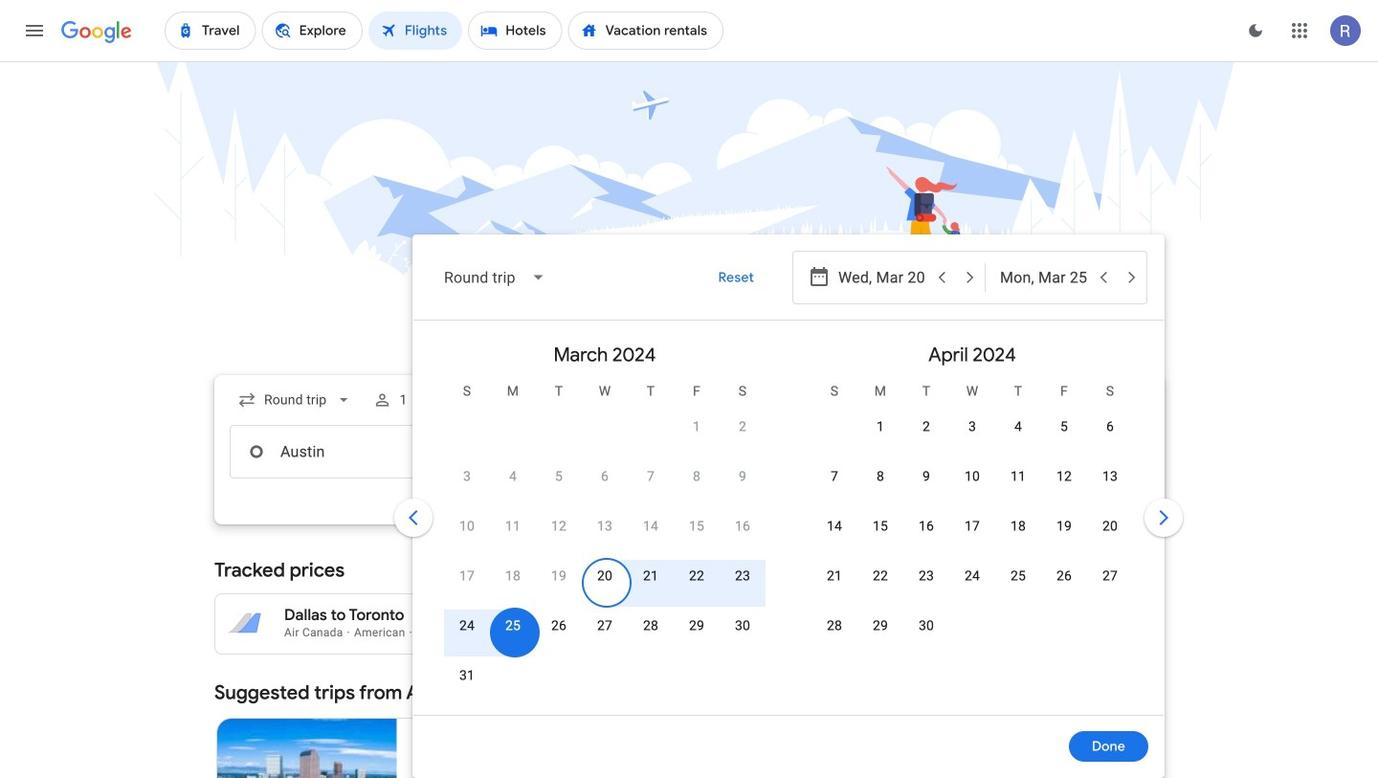 Task type: vqa. For each thing, say whether or not it's contained in the screenshot.
fri, mar 1 element
yes



Task type: locate. For each thing, give the bounding box(es) containing it.
0 vertical spatial departure text field
[[838, 252, 926, 303]]

thu, apr 4 element
[[1014, 417, 1022, 436]]

thu, mar 14 element
[[643, 517, 659, 536]]

row down wed, apr 17 element
[[812, 558, 1133, 613]]

grid
[[421, 328, 1156, 726]]

change appearance image
[[1233, 8, 1279, 54]]

sun, apr 7 element
[[831, 467, 838, 486]]

wed, apr 17 element
[[965, 517, 980, 536]]

row group
[[421, 328, 789, 712], [789, 328, 1156, 707]]

2 row group from the left
[[789, 328, 1156, 707]]

mon, apr 8 element
[[877, 467, 884, 486]]

tue, apr 16 element
[[919, 517, 934, 536]]

row
[[674, 401, 766, 463], [858, 401, 1133, 463], [444, 458, 766, 513], [812, 458, 1133, 513], [444, 508, 766, 563], [812, 508, 1133, 563], [444, 558, 766, 613], [812, 558, 1133, 613], [444, 608, 766, 662], [812, 608, 949, 662]]

fri, apr 19 element
[[1057, 517, 1072, 536]]

sun, apr 14 element
[[827, 517, 842, 536]]

row up wed, mar 20, departure date. element
[[444, 508, 766, 563]]

wed, apr 10 element
[[965, 467, 980, 486]]

wed, mar 20, departure date. element
[[597, 567, 613, 586]]

2614 US dollars text field
[[464, 606, 509, 625]]

sat, mar 16 element
[[735, 517, 750, 536]]

sun, apr 21 element
[[827, 567, 842, 586]]

mon, mar 18 element
[[505, 567, 521, 586]]

mon, mar 25, return date. element
[[505, 616, 521, 636]]

fri, mar 8 element
[[693, 467, 701, 486]]

wed, apr 24 element
[[965, 567, 980, 586]]

fri, mar 1 element
[[693, 417, 701, 436]]

1 vertical spatial departure text field
[[838, 426, 926, 478]]

wed, mar 27 element
[[597, 616, 613, 636]]

wed, mar 13 element
[[597, 517, 613, 536]]

tue, apr 9 element
[[923, 467, 930, 486]]

Return text field
[[1000, 252, 1088, 303]]

tue, mar 12 element
[[551, 517, 567, 536]]

Departure text field
[[838, 252, 926, 303], [838, 426, 926, 478]]

mon, apr 29 element
[[873, 616, 888, 636]]

row down mon, apr 22 'element'
[[812, 608, 949, 662]]

fri, apr 12 element
[[1057, 467, 1072, 486]]

row up the wed, mar 13 element
[[444, 458, 766, 513]]

sat, mar 2 element
[[739, 417, 747, 436]]

tue, mar 26 element
[[551, 616, 567, 636]]

row up wed, apr 24 "element"
[[812, 508, 1133, 563]]

None field
[[429, 255, 561, 301], [230, 383, 361, 417], [429, 255, 561, 301], [230, 383, 361, 417]]

Flight search field
[[199, 234, 1187, 778]]

sat, mar 9 element
[[739, 467, 747, 486]]

sat, apr 13 element
[[1103, 467, 1118, 486]]

1 row group from the left
[[421, 328, 789, 712]]

thu, mar 21 element
[[643, 567, 659, 586]]

wed, apr 3 element
[[969, 417, 976, 436]]

1 departure text field from the top
[[838, 252, 926, 303]]



Task type: describe. For each thing, give the bounding box(es) containing it.
fri, mar 15 element
[[689, 517, 704, 536]]

sat, apr 20 element
[[1103, 517, 1118, 536]]

tracked prices region
[[214, 547, 1164, 655]]

mon, apr 15 element
[[873, 517, 888, 536]]

wed, mar 6 element
[[601, 467, 609, 486]]

sat, mar 30 element
[[735, 616, 750, 636]]

mon, apr 1 element
[[877, 417, 884, 436]]

sun, mar 24 element
[[459, 616, 475, 636]]

grid inside flight search field
[[421, 328, 1156, 726]]

sat, apr 6 element
[[1106, 417, 1114, 436]]

next image
[[1141, 495, 1187, 541]]

sat, mar 23 element
[[735, 567, 750, 586]]

386 US dollars text field
[[794, 606, 829, 625]]

Return text field
[[1000, 426, 1088, 478]]

thu, mar 28 element
[[643, 616, 659, 636]]

row up 'wed, mar 27' element
[[444, 558, 766, 613]]

2 departure text field from the top
[[838, 426, 926, 478]]

1206 US dollars text field
[[468, 624, 509, 639]]

fri, mar 22 element
[[689, 567, 704, 586]]

fri, apr 26 element
[[1057, 567, 1072, 586]]

tue, mar 19 element
[[551, 567, 567, 586]]

sun, mar 10 element
[[459, 517, 475, 536]]

frontier image
[[412, 774, 428, 778]]

sun, mar 3 element
[[463, 467, 471, 486]]

row up wed, apr 17 element
[[812, 458, 1133, 513]]

main menu image
[[23, 19, 46, 42]]

fri, mar 29 element
[[689, 616, 704, 636]]

row up wed, apr 10 element
[[858, 401, 1133, 463]]

158 US dollars text field
[[798, 624, 829, 639]]

tue, apr 2 element
[[923, 417, 930, 436]]

sun, mar 31 element
[[459, 666, 475, 685]]

row up sat, mar 9 element
[[674, 401, 766, 463]]

mon, apr 22 element
[[873, 567, 888, 586]]

fri, apr 5 element
[[1060, 417, 1068, 436]]

row down wed, mar 20, departure date. element
[[444, 608, 766, 662]]

sat, apr 27 element
[[1103, 567, 1118, 586]]

sun, mar 17 element
[[459, 567, 475, 586]]

thu, apr 18 element
[[1011, 517, 1026, 536]]

tue, apr 23 element
[[919, 567, 934, 586]]

previous image
[[390, 495, 436, 541]]

thu, apr 25 element
[[1011, 567, 1026, 586]]

mon, mar 11 element
[[505, 517, 521, 536]]

thu, mar 7 element
[[647, 467, 655, 486]]

sun, apr 28 element
[[827, 616, 842, 636]]

tue, mar 5 element
[[555, 467, 563, 486]]

thu, apr 11 element
[[1011, 467, 1026, 486]]

suggested trips from austin region
[[214, 670, 1164, 778]]

mon, mar 4 element
[[509, 467, 517, 486]]

tue, apr 30 element
[[919, 616, 934, 636]]



